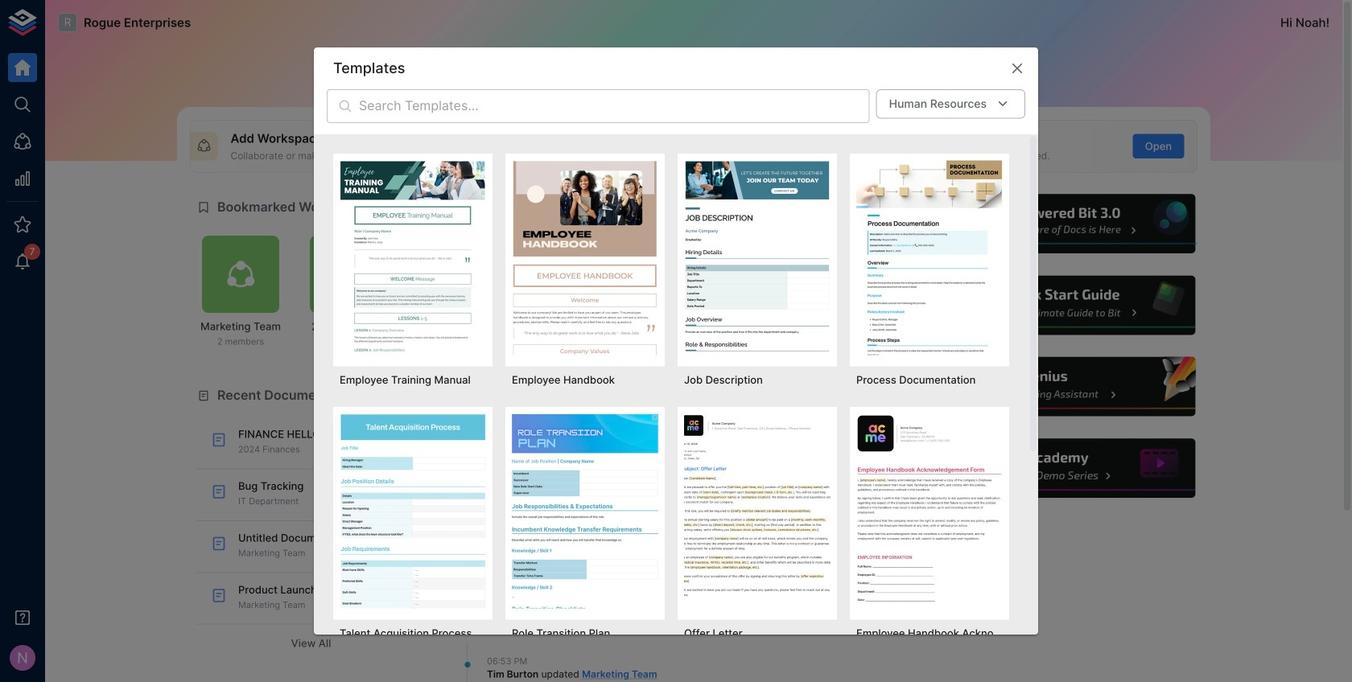 Task type: locate. For each thing, give the bounding box(es) containing it.
4 help image from the top
[[956, 437, 1198, 501]]

3 help image from the top
[[956, 355, 1198, 419]]

talent acquisition process image
[[340, 414, 486, 609]]

help image
[[956, 192, 1198, 256], [956, 274, 1198, 338], [956, 355, 1198, 419], [956, 437, 1198, 501]]

process documentation image
[[857, 160, 1003, 355]]

employee handbook image
[[512, 160, 659, 355]]

dialog
[[314, 47, 1038, 683]]



Task type: vqa. For each thing, say whether or not it's contained in the screenshot.
2nd Help image from the bottom of the page
yes



Task type: describe. For each thing, give the bounding box(es) containing it.
job description image
[[684, 160, 831, 355]]

employee handbook acknowledgement form image
[[857, 414, 1003, 609]]

2 help image from the top
[[956, 274, 1198, 338]]

Search Templates... text field
[[359, 89, 870, 123]]

offer letter image
[[684, 414, 831, 609]]

role transition plan image
[[512, 414, 659, 609]]

1 help image from the top
[[956, 192, 1198, 256]]

employee training manual image
[[340, 160, 486, 355]]



